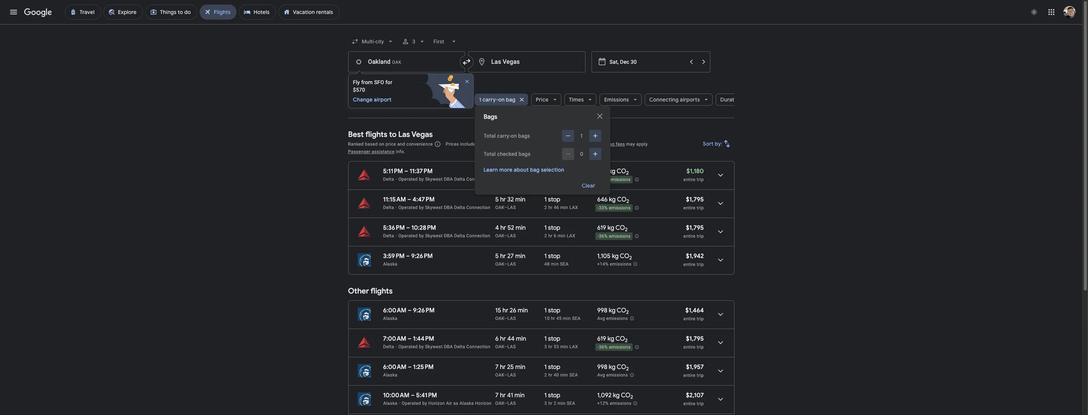 Task type: describe. For each thing, give the bounding box(es) containing it.
duration button
[[716, 91, 755, 109]]

2 inside 1 stop 2 hr 6 min lax
[[544, 233, 547, 238]]

leaves oakland international airport at 6:00 am on saturday, december 30 and arrives at harry reid international airport at 9:26 pm on saturday, december 30. element
[[383, 307, 435, 314]]

hr inside "total duration 6 hr 26 min." element
[[500, 168, 506, 175]]

646
[[597, 196, 608, 203]]

998 kg co 2 for $1,957
[[597, 363, 629, 372]]

1 stop 10 hr 45 min sea
[[544, 307, 581, 321]]

min inside 1 stop 3 hr 53 min lax
[[560, 344, 568, 349]]

operated by skywest dba delta connection for 10:28 pm
[[399, 233, 491, 238]]

times
[[569, 96, 584, 103]]

hr inside the 1 stop 10 hr 45 min sea
[[551, 316, 555, 321]]

3:59 pm
[[383, 252, 405, 260]]

filters
[[370, 96, 385, 103]]

3 inside popup button
[[412, 38, 415, 45]]

1 for 1 stop 2 hr 40 min sea
[[544, 363, 547, 371]]

total duration 6 hr 44 min. element
[[495, 335, 544, 344]]

min inside 7 hr 25 min oak – las
[[515, 363, 526, 371]]

stop for 1 stop 2 hr 40 min sea
[[548, 363, 560, 371]]

– right 5:11 pm text box on the left of page
[[405, 168, 408, 175]]

leaves oakland international airport at 3:59 pm on saturday, december 30 and arrives at harry reid international airport at 9:26 pm on saturday, december 30. element
[[383, 252, 433, 260]]

bags
[[484, 113, 497, 121]]

connection for 10:28 pm
[[466, 233, 491, 238]]

Departure time: 5:36 PM. text field
[[383, 224, 405, 232]]

operated for 11:15 am
[[399, 205, 418, 210]]

airport
[[374, 96, 392, 103]]

– right 5:36 pm
[[406, 224, 410, 232]]

change appearance image
[[1025, 3, 1043, 21]]

1 for 1 stop 2 hr 6 min lax
[[544, 224, 547, 232]]

2 inside 1 stop 2 hr 46 min lax
[[544, 205, 547, 210]]

min inside 1 stop 2 hr 6 min lax
[[558, 233, 566, 238]]

$2,107 entire trip
[[684, 392, 704, 406]]

assistance
[[372, 149, 395, 154]]

bag fees button
[[607, 142, 625, 147]]

operated down leaves oakland international airport at 10:00 am on saturday, december 30 and arrives at harry reid international airport at 5:41 pm on saturday, december 30. element on the bottom of the page
[[402, 401, 421, 406]]

other flights
[[348, 286, 393, 296]]

layover (1 of 1) is a 3 hr 2 min layover at seattle-tacoma international airport in seattle. element
[[544, 400, 594, 406]]

bag inside the prices include required taxes + fees for 3 passengers. optional charges and bag fees may apply. passenger assistance
[[607, 142, 615, 147]]

stop for 1 stop 2 hr 6 min lax
[[548, 224, 560, 232]]

Departure text field
[[610, 52, 685, 72]]

by for 1:44 pm
[[419, 344, 424, 349]]

co for 7 hr 25 min
[[617, 363, 626, 371]]

total carry-on bags
[[484, 133, 530, 139]]

– left 4:47 pm
[[407, 196, 411, 203]]

1 for 1 stop 10 hr 45 min sea
[[544, 307, 547, 314]]

apply.
[[636, 142, 649, 147]]

1,105
[[597, 252, 611, 260]]

emissions button
[[600, 91, 642, 109]]

oak for 15 hr 26 min
[[495, 316, 504, 321]]

flight details. leaves oakland international airport at 10:00 am on saturday, december 30 and arrives at harry reid international airport at 5:41 pm on saturday, december 30. image
[[712, 390, 730, 408]]

sort by:
[[703, 140, 722, 147]]

operated for 7:00 am
[[399, 344, 418, 349]]

2 inside 646 kg co 2
[[627, 198, 629, 205]]

total duration 4 hr 52 min. element
[[495, 224, 544, 233]]

oak for 5 hr 32 min
[[495, 205, 504, 210]]

1 stop flight. element for 5 hr 32 min
[[544, 196, 560, 205]]

-33% emissions
[[598, 205, 631, 211]]

total duration 5 hr 32 min. element
[[495, 196, 544, 205]]

sea for 7 hr 41 min
[[567, 401, 575, 406]]

skywest for 4:47 pm
[[425, 205, 443, 210]]

skywest for 11:37 pm
[[425, 177, 443, 182]]

1,092 kg co 2
[[597, 392, 633, 400]]

close dialog image
[[595, 112, 604, 121]]

oak for 7 hr 25 min
[[495, 372, 504, 378]]

- for 6 hr 44 min
[[598, 345, 599, 350]]

– inside 7 hr 41 min oak – las
[[504, 401, 508, 406]]

by for 10:28 pm
[[419, 233, 424, 238]]

4:47 pm
[[413, 196, 435, 203]]

min inside 7 hr 41 min oak – las
[[515, 392, 525, 399]]

Departure time: 5:11 PM. text field
[[383, 168, 403, 175]]

skywest for 1:44 pm
[[425, 344, 443, 349]]

based
[[365, 142, 378, 147]]

include
[[460, 142, 476, 147]]

1 stop 48 min sea
[[544, 252, 569, 267]]

min inside 1 stop 3 hr 2 min sea
[[558, 401, 566, 406]]

trip for 7 hr 41 min
[[697, 401, 704, 406]]

layover (1 of 1) is a 2 hr 46 min layover at salt lake city international airport in salt lake city. element
[[544, 176, 594, 182]]

carry- for add
[[519, 145, 531, 151]]

1 stop
[[544, 168, 560, 175]]

operated by horizon air as alaska horizon
[[402, 401, 492, 406]]

48
[[544, 262, 550, 267]]

min inside 1 stop 2 hr 46 min lax
[[560, 205, 568, 210]]

oak for 7 hr 41 min
[[495, 401, 504, 406]]

$1,942 entire trip
[[684, 252, 704, 267]]

selection
[[541, 166, 564, 173]]

min inside the 1 stop 10 hr 45 min sea
[[563, 316, 571, 321]]

1 for 1 stop 48 min sea
[[544, 252, 547, 260]]

lax for 5 hr 32 min
[[570, 205, 578, 210]]

1 for 1 stop 3 hr 2 min sea
[[544, 392, 547, 399]]

min inside '4 hr 52 min oak – las'
[[516, 224, 526, 232]]

- for 5 hr 32 min
[[598, 205, 599, 211]]

619 kg co 2 for 4 hr 52 min
[[597, 224, 628, 233]]

1 - from the top
[[598, 177, 599, 182]]

las for 32
[[508, 205, 516, 210]]

3 inside 1 stop 3 hr 2 min sea
[[544, 401, 547, 406]]

– inside 6:00 am – 9:26 pm alaska
[[408, 307, 412, 314]]

kg for 6 hr 44 min
[[608, 335, 614, 343]]

7 for 7 hr 41 min
[[495, 392, 499, 399]]

layover (1 of 1) is a 2 hr 6 min layover at los angeles international airport in los angeles. element
[[544, 233, 594, 239]]

619 kg co 2 for 6 hr 44 min
[[597, 335, 628, 344]]

9:26 pm for 6:00 am
[[413, 307, 435, 314]]

loading results progress bar
[[0, 24, 1083, 26]]

36% for 6 hr 44 min
[[599, 345, 608, 350]]

other
[[348, 286, 369, 296]]

hr inside 5 hr 27 min oak – las
[[500, 252, 506, 260]]

5 hr 27 min oak – las
[[495, 252, 526, 267]]

for inside the prices include required taxes + fees for 3 passengers. optional charges and bag fees may apply. passenger assistance
[[522, 142, 528, 147]]

1464 US dollars text field
[[686, 307, 704, 314]]

price button
[[531, 91, 562, 109]]

carry- for total
[[497, 133, 511, 139]]

from
[[361, 79, 373, 85]]

1 stop flight. element for 6 hr 44 min
[[544, 335, 560, 344]]

all filters (1) button
[[348, 91, 398, 109]]

kg inside the "kg co 2"
[[609, 168, 616, 175]]

co for 7 hr 41 min
[[621, 392, 631, 399]]

entire for 15 hr 26 min
[[684, 316, 696, 322]]

airlines button
[[435, 91, 472, 109]]

+14% emissions
[[597, 262, 632, 267]]

7:00 am
[[383, 335, 406, 343]]

operated for 5:36 pm
[[399, 233, 418, 238]]

3 button
[[399, 32, 429, 51]]

$1,795 for $1,180
[[686, 196, 704, 203]]

dba for 5:11 pm – 11:37 pm
[[444, 177, 453, 182]]

clear button
[[573, 177, 604, 195]]

alaska down 10:00 am at the bottom
[[383, 401, 398, 406]]

Arrival time: 9:26 PM. text field
[[411, 252, 433, 260]]

connecting airports
[[649, 96, 700, 103]]

avg emissions for $1,957
[[597, 373, 628, 378]]

-11% emissions
[[598, 177, 631, 182]]

stop for 1 stop 3 hr 53 min lax
[[548, 335, 560, 343]]

15 hr 26 min oak – las
[[495, 307, 528, 321]]

total duration 7 hr 25 min. element
[[495, 363, 544, 372]]

connecting
[[649, 96, 679, 103]]

6 for 6 hr 26 min
[[495, 168, 499, 175]]

1 for 1 stop 3 hr 53 min lax
[[544, 335, 547, 343]]

10:00 am – 5:41 pm
[[383, 392, 437, 399]]

convenience
[[406, 142, 433, 147]]

Departure time: 6:00 AM. text field
[[383, 363, 407, 371]]

by for 4:47 pm
[[419, 205, 424, 210]]

10:28 pm
[[412, 224, 436, 232]]

sea inside '1 stop 48 min sea'
[[560, 262, 569, 267]]

flight details. leaves oakland international airport at 6:00 am on saturday, december 30 and arrives at harry reid international airport at 9:26 pm on saturday, december 30. image
[[712, 305, 730, 323]]

5:36 pm – 10:28 pm
[[383, 224, 436, 232]]

hr inside 5 hr 32 min oak – las
[[500, 196, 506, 203]]

operated by skywest dba delta connection for 1:44 pm
[[399, 344, 491, 349]]

$1,464 entire trip
[[684, 307, 704, 322]]

total checked bags
[[484, 151, 531, 157]]

on for ranked
[[379, 142, 384, 147]]

2 fees from the left
[[616, 142, 625, 147]]

layover (1 of 1) is a 10 hr 45 min layover at seattle-tacoma international airport in seattle. element
[[544, 315, 594, 322]]

min inside 5 hr 32 min oak – las
[[515, 196, 526, 203]]

1 stop 2 hr 46 min lax
[[544, 196, 578, 210]]

min inside '6 hr 44 min oak – las'
[[516, 335, 526, 343]]

flight details. leaves oakland international airport at 5:36 pm on saturday, december 30 and arrives at harry reid international airport at 10:28 pm on saturday, december 30. image
[[712, 223, 730, 241]]

co for 5 hr 32 min
[[617, 196, 627, 203]]

1 vertical spatial bags
[[519, 151, 531, 157]]

1 fees from the left
[[512, 142, 521, 147]]

1 and from the left
[[397, 142, 405, 147]]

flights for best
[[365, 130, 387, 139]]

by down 5:41 pm
[[422, 401, 427, 406]]

1 stop 2 hr 40 min sea
[[544, 363, 578, 378]]

required
[[477, 142, 494, 147]]

charges
[[580, 142, 597, 147]]

flight details. leaves oakland international airport at 11:15 am on saturday, december 30 and arrives at harry reid international airport at 4:47 pm on saturday, december 30. image
[[712, 194, 730, 212]]

by for 11:37 pm
[[419, 177, 424, 182]]

7 hr 41 min oak – las
[[495, 392, 525, 406]]

4
[[495, 224, 499, 232]]

1 1 stop flight. element from the top
[[544, 168, 560, 176]]

learn more about bag selection link
[[484, 166, 564, 173]]

main content containing best flights to las vegas
[[348, 124, 735, 415]]

2 $1,795 from the top
[[686, 224, 704, 232]]

change
[[353, 96, 373, 103]]

kg for 7 hr 25 min
[[609, 363, 616, 371]]

hr inside 7 hr 25 min oak – las
[[500, 363, 506, 371]]

 image for 5:36 pm
[[396, 233, 397, 238]]

+12% emissions
[[597, 401, 632, 406]]

entire for 7 hr 25 min
[[684, 373, 696, 378]]

checked
[[497, 151, 517, 157]]

1 stop 3 hr 2 min sea
[[544, 392, 575, 406]]

co for 15 hr 26 min
[[617, 307, 626, 314]]

$2,107
[[686, 392, 704, 399]]

2 horizon from the left
[[475, 401, 492, 406]]

las for 26
[[508, 316, 516, 321]]

stop for 1 stop
[[548, 168, 560, 175]]

sort by: button
[[700, 135, 735, 153]]

1:44 pm
[[413, 335, 434, 343]]

 image for 11:15 am
[[396, 205, 397, 210]]

Arrival time: 9:26 PM. text field
[[413, 307, 435, 314]]

total duration 15 hr 26 min. element
[[495, 307, 544, 315]]

trip for 5 hr 27 min
[[697, 262, 704, 267]]

1 for 1 stop
[[544, 168, 547, 175]]

1 horizon from the left
[[428, 401, 445, 406]]

dba for 11:15 am – 4:47 pm
[[444, 205, 453, 210]]

6 inside 1 stop 2 hr 6 min lax
[[554, 233, 557, 238]]

10:00 am
[[383, 392, 410, 399]]

alaska for 7 hr 25 min
[[383, 372, 398, 378]]

co inside the "kg co 2"
[[617, 168, 626, 175]]

entire for 7 hr 41 min
[[684, 401, 696, 406]]

add for add flight
[[357, 81, 367, 88]]

main menu image
[[9, 8, 18, 17]]

2107 US dollars text field
[[686, 392, 704, 399]]

32
[[507, 196, 514, 203]]

airlines
[[440, 96, 459, 103]]

entire for 5 hr 27 min
[[684, 262, 696, 267]]

2 inside the "kg co 2"
[[626, 170, 629, 176]]

11:37 pm
[[410, 168, 433, 175]]

min inside 15 hr 26 min oak – las
[[518, 307, 528, 314]]

hr inside '6 hr 44 min oak – las'
[[500, 335, 506, 343]]

for inside fly from sfo for $570 change airport
[[386, 79, 392, 85]]

entire for 4 hr 52 min
[[684, 234, 696, 239]]

hr inside 1 stop 2 hr 40 min sea
[[548, 372, 553, 378]]

6:00 am for 9:26 pm
[[383, 307, 407, 314]]

$1,795 for $1,464
[[686, 335, 704, 343]]

1,092
[[597, 392, 612, 399]]

connection for 11:37 pm
[[466, 177, 491, 182]]

dba for 7:00 am – 1:44 pm
[[444, 344, 453, 349]]

hr inside 1 stop 3 hr 53 min lax
[[548, 344, 553, 349]]

– inside 7 hr 25 min oak – las
[[504, 372, 508, 378]]

$570
[[353, 87, 365, 93]]

flight
[[369, 81, 382, 88]]



Task type: locate. For each thing, give the bounding box(es) containing it.
hr down layover (1 of 1) is a 2 hr 40 min layover at seattle-tacoma international airport in seattle. element
[[548, 401, 553, 406]]

avg emissions for $1,464
[[597, 316, 628, 321]]

3 operated by skywest dba delta connection from the top
[[399, 233, 491, 238]]

2 trip from the top
[[697, 205, 704, 211]]

learn more about bag selection
[[484, 166, 564, 173]]

hr inside 1 stop 3 hr 2 min sea
[[548, 401, 553, 406]]

– inside 5 hr 27 min oak – las
[[504, 262, 508, 267]]

las for 52
[[508, 233, 516, 238]]

$1,957
[[686, 363, 704, 371]]

5 left the 32
[[495, 196, 499, 203]]

$1,795 down $1,180 entire trip
[[686, 196, 704, 203]]

1 vertical spatial 998 kg co 2
[[597, 363, 629, 372]]

ranked based on price and convenience
[[348, 142, 433, 147]]

1 vertical spatial flights
[[371, 286, 393, 296]]

entire down $1,180
[[684, 177, 696, 182]]

hr inside 1 stop 2 hr 46 min lax
[[548, 205, 553, 210]]

on inside popup button
[[498, 96, 505, 103]]

1 las from the top
[[508, 205, 516, 210]]

- up 1,105
[[598, 234, 599, 239]]

sea inside the 1 stop 10 hr 45 min sea
[[572, 316, 581, 321]]

leaves oakland international airport at 5:36 pm on saturday, december 30 and arrives at harry reid international airport at 10:28 pm on saturday, december 30. element
[[383, 224, 436, 232]]

las inside 7 hr 25 min oak – las
[[508, 372, 516, 378]]

0 vertical spatial total
[[484, 133, 496, 139]]

0 horizontal spatial and
[[397, 142, 405, 147]]

las inside 5 hr 32 min oak – las
[[508, 205, 516, 210]]

0 vertical spatial carry-
[[483, 96, 498, 103]]

entire down $1,942
[[684, 262, 696, 267]]

bags up the add carry-on bag
[[518, 133, 530, 139]]

6 for 6 hr 44 min oak – las
[[495, 335, 499, 343]]

1 avg from the top
[[597, 316, 605, 321]]

add inside button
[[357, 81, 367, 88]]

6 inside "total duration 6 hr 26 min." element
[[495, 168, 499, 175]]

2 998 from the top
[[597, 363, 608, 371]]

2 inside 1,092 kg co 2
[[631, 394, 633, 400]]

$1,795 entire trip up $1,942 'text box'
[[684, 224, 704, 239]]

2 oak from the top
[[495, 233, 504, 238]]

6 1 stop flight. element from the top
[[544, 335, 560, 344]]

0 vertical spatial avg
[[597, 316, 605, 321]]

0 vertical spatial 619
[[597, 224, 606, 232]]

– inside '4 hr 52 min oak – las'
[[504, 233, 508, 238]]

fly
[[353, 79, 360, 85]]

1 operated by skywest dba delta connection from the top
[[399, 177, 491, 182]]

0 vertical spatial add
[[357, 81, 367, 88]]

$1,795 left 'flight details. leaves oakland international airport at 5:36 pm on saturday, december 30 and arrives at harry reid international airport at 10:28 pm on saturday, december 30.' image
[[686, 224, 704, 232]]

Departure time: 10:00 AM. text field
[[383, 392, 410, 399]]

layover (1 of 1) is a 48 min layover at seattle-tacoma international airport in seattle. element
[[544, 261, 594, 267]]

co inside 646 kg co 2
[[617, 196, 627, 203]]

1 vertical spatial 619
[[597, 335, 606, 343]]

by
[[419, 177, 424, 182], [419, 205, 424, 210], [419, 233, 424, 238], [419, 344, 424, 349], [422, 401, 427, 406]]

lax up '1 stop 48 min sea'
[[567, 233, 576, 238]]

0 vertical spatial 5
[[495, 196, 499, 203]]

1 7 from the top
[[495, 363, 499, 371]]

1 vertical spatial  image
[[396, 233, 397, 238]]

1 inside 1 stop 2 hr 46 min lax
[[544, 196, 547, 203]]

stop for 1 stop 3 hr 2 min sea
[[548, 392, 560, 399]]

2 total from the top
[[484, 151, 496, 157]]

3 1 stop flight. element from the top
[[544, 224, 560, 233]]

hr inside '4 hr 52 min oak – las'
[[500, 224, 506, 232]]

min inside 5 hr 27 min oak – las
[[515, 252, 526, 260]]

5 hr 32 min oak – las
[[495, 196, 526, 210]]

flight details. leaves oakland international airport at 6:00 am on saturday, december 30 and arrives at harry reid international airport at 1:25 pm on saturday, december 30. image
[[712, 362, 730, 380]]

sort
[[703, 140, 714, 147]]

41
[[507, 392, 513, 399]]

5 las from the top
[[508, 344, 516, 349]]

entire inside $1,942 entire trip
[[684, 262, 696, 267]]

1 vertical spatial 6
[[554, 233, 557, 238]]

2 5 from the top
[[495, 252, 499, 260]]

operated down the 11:15 am – 4:47 pm
[[399, 205, 418, 210]]

2  image from the top
[[396, 344, 397, 349]]

– inside 6:00 am – 1:25 pm alaska
[[408, 363, 412, 371]]

las
[[398, 130, 410, 139]]

3 $1,795 from the top
[[686, 335, 704, 343]]

5:11 pm
[[383, 168, 403, 175]]

and inside the prices include required taxes + fees for 3 passengers. optional charges and bag fees may apply. passenger assistance
[[598, 142, 606, 147]]

1 inside '1 stop 48 min sea'
[[544, 252, 547, 260]]

hr left 40
[[548, 372, 553, 378]]

kg for 7 hr 41 min
[[613, 392, 620, 399]]

6 las from the top
[[508, 372, 516, 378]]

2 entire from the top
[[684, 205, 696, 211]]

1795 US dollars text field
[[686, 224, 704, 232], [686, 335, 704, 343]]

las for 27
[[508, 262, 516, 267]]

2 vertical spatial carry-
[[519, 145, 531, 151]]

5 stop from the top
[[548, 307, 560, 314]]

1 inside 1 stop 3 hr 2 min sea
[[544, 392, 547, 399]]

2 $1,795 entire trip from the top
[[684, 224, 704, 239]]

las inside '4 hr 52 min oak – las'
[[508, 233, 516, 238]]

1  image from the top
[[396, 205, 397, 210]]

0 vertical spatial 998
[[597, 307, 608, 314]]

kg for 4 hr 52 min
[[608, 224, 614, 232]]

9:26 pm inside 6:00 am – 9:26 pm alaska
[[413, 307, 435, 314]]

$1,957 entire trip
[[684, 363, 704, 378]]

6 trip from the top
[[697, 345, 704, 350]]

3 las from the top
[[508, 262, 516, 267]]

6:00 am for 1:25 pm
[[383, 363, 407, 371]]

entire up the $1,957 on the right bottom
[[684, 345, 696, 350]]

1 stop flight. element for 4 hr 52 min
[[544, 224, 560, 233]]

4 dba from the top
[[444, 344, 453, 349]]

998 kg co 2 for $1,464
[[597, 307, 629, 316]]

4 hr 52 min oak – las
[[495, 224, 526, 238]]

by down 11:37 pm at the top of page
[[419, 177, 424, 182]]

2 avg from the top
[[597, 373, 605, 378]]

co
[[617, 168, 626, 175], [617, 196, 627, 203], [616, 224, 625, 232], [620, 252, 629, 260], [617, 307, 626, 314], [616, 335, 625, 343], [617, 363, 626, 371], [621, 392, 631, 399]]

entire for 6 hr 44 min
[[684, 345, 696, 350]]

1  image from the top
[[396, 177, 397, 182]]

 image for 5:11 pm
[[396, 177, 397, 182]]

1 vertical spatial $1,795 entire trip
[[684, 224, 704, 239]]

8 1 stop flight. element from the top
[[544, 392, 560, 400]]

– left arrival time: 1:44 pm. 'text field'
[[408, 335, 412, 343]]

oak inside '4 hr 52 min oak – las'
[[495, 233, 504, 238]]

– down 27
[[504, 262, 508, 267]]

3 stop from the top
[[548, 224, 560, 232]]

1 up charges
[[580, 133, 583, 139]]

flights right other
[[371, 286, 393, 296]]

0 vertical spatial  image
[[396, 177, 397, 182]]

co for 6 hr 44 min
[[616, 335, 625, 343]]

25
[[507, 363, 514, 371]]

2 dba from the top
[[444, 205, 453, 210]]

- down 646
[[598, 205, 599, 211]]

sfo
[[374, 79, 384, 85]]

+
[[508, 142, 511, 147]]

6 left 44
[[495, 335, 499, 343]]

$1,795
[[686, 196, 704, 203], [686, 224, 704, 232], [686, 335, 704, 343]]

1 for 1 carry-on bag
[[479, 96, 481, 103]]

6 hr 26 min
[[495, 168, 526, 175]]

entire inside $1,957 entire trip
[[684, 373, 696, 378]]

7 inside 7 hr 25 min oak – las
[[495, 363, 499, 371]]

11:15 am – 4:47 pm
[[383, 196, 435, 203]]

7 hr 25 min oak – las
[[495, 363, 526, 378]]

0 vertical spatial 998 kg co 2
[[597, 307, 629, 316]]

passenger assistance button
[[348, 149, 395, 154]]

stop up 46
[[548, 196, 560, 203]]

alaska right as
[[460, 401, 474, 406]]

998 for 7 hr 25 min
[[597, 363, 608, 371]]

4 operated by skywest dba delta connection from the top
[[399, 344, 491, 349]]

26
[[507, 168, 514, 175], [510, 307, 516, 314]]

leaves oakland international airport at 11:15 am on saturday, december 30 and arrives at harry reid international airport at 4:47 pm on saturday, december 30. element
[[383, 196, 435, 203]]

prices
[[446, 142, 459, 147]]

1 36% from the top
[[599, 234, 608, 239]]

5 inside 5 hr 32 min oak – las
[[495, 196, 499, 203]]

2 skywest from the top
[[425, 205, 443, 210]]

1 trip from the top
[[697, 177, 704, 182]]

layover (1 of 1) is a 3 hr 53 min layover at los angeles international airport in los angeles. element
[[544, 344, 594, 350]]

1 -36% emissions from the top
[[598, 234, 631, 239]]

0 vertical spatial 6:00 am
[[383, 307, 407, 314]]

7 trip from the top
[[697, 373, 704, 378]]

stop inside 1 stop 3 hr 53 min lax
[[548, 335, 560, 343]]

5 trip from the top
[[697, 316, 704, 322]]

add flight button
[[348, 78, 391, 91]]

7 left 41
[[495, 392, 499, 399]]

kg
[[609, 168, 616, 175], [609, 196, 616, 203], [608, 224, 614, 232], [612, 252, 619, 260], [609, 307, 616, 314], [608, 335, 614, 343], [609, 363, 616, 371], [613, 392, 620, 399]]

bag for 1 carry-on bag
[[506, 96, 516, 103]]

$1,464
[[686, 307, 704, 314]]

$1,180 entire trip
[[684, 168, 704, 182]]

1 stop flight. element down 40
[[544, 392, 560, 400]]

by down 10:28 pm
[[419, 233, 424, 238]]

entire down the 2107 us dollars "text field"
[[684, 401, 696, 406]]

7 1 stop flight. element from the top
[[544, 363, 560, 372]]

0 vertical spatial 26
[[507, 168, 514, 175]]

4 stop from the top
[[548, 252, 560, 260]]

1942 US dollars text field
[[686, 252, 704, 260]]

stop inside the 1 stop 10 hr 45 min sea
[[548, 307, 560, 314]]

add flight
[[357, 81, 382, 88]]

1 619 kg co 2 from the top
[[597, 224, 628, 233]]

entire inside '$2,107 entire trip'
[[684, 401, 696, 406]]

44
[[507, 335, 515, 343]]

36%
[[599, 234, 608, 239], [599, 345, 608, 350]]

total duration 5 hr 27 min. element
[[495, 252, 544, 261]]

2 inside 1 stop 3 hr 2 min sea
[[554, 401, 557, 406]]

1 5 from the top
[[495, 196, 499, 203]]

-36% emissions for 4 hr 52 min
[[598, 234, 631, 239]]

total duration 7 hr 41 min. element
[[495, 392, 544, 400]]

main content
[[348, 124, 735, 415]]

1 right about
[[544, 168, 547, 175]]

1 vertical spatial avg
[[597, 373, 605, 378]]

6 oak from the top
[[495, 372, 504, 378]]

9:26 pm up 1:44 pm
[[413, 307, 435, 314]]

for right +
[[522, 142, 528, 147]]

total down required
[[484, 151, 496, 157]]

Departure time: 6:00 AM. text field
[[383, 307, 407, 314]]

1 inside 1 stop 2 hr 40 min sea
[[544, 363, 547, 371]]

horizon left air
[[428, 401, 445, 406]]

and down las
[[397, 142, 405, 147]]

5 entire from the top
[[684, 316, 696, 322]]

2 operated by skywest dba delta connection from the top
[[399, 205, 491, 210]]

6:00 am up 7:00 am
[[383, 307, 407, 314]]

1 998 from the top
[[597, 307, 608, 314]]

Departure time: 7:00 AM. text field
[[383, 335, 406, 343]]

oak inside 15 hr 26 min oak – las
[[495, 316, 504, 321]]

stop inside 1 stop 2 hr 6 min lax
[[548, 224, 560, 232]]

hr inside 1 stop 2 hr 6 min lax
[[548, 233, 553, 238]]

trip inside '$1,464 entire trip'
[[697, 316, 704, 322]]

2 1 stop flight. element from the top
[[544, 196, 560, 205]]

fees right +
[[512, 142, 521, 147]]

trip for 4 hr 52 min
[[697, 234, 704, 239]]

trip left 'flight details. leaves oakland international airport at 5:36 pm on saturday, december 30 and arrives at harry reid international airport at 10:28 pm on saturday, december 30.' image
[[697, 234, 704, 239]]

1 for 1
[[580, 133, 583, 139]]

5:41 pm
[[416, 392, 437, 399]]

flight details. leaves oakland international airport at 5:11 pm on saturday, december 30 and arrives at harry reid international airport at 11:37 pm on saturday, december 30. image
[[712, 166, 730, 184]]

las down 44
[[508, 344, 516, 349]]

$1,795 down '$1,464 entire trip'
[[686, 335, 704, 343]]

1 vertical spatial avg emissions
[[597, 373, 628, 378]]

1 vertical spatial 5
[[495, 252, 499, 260]]

3 trip from the top
[[697, 234, 704, 239]]

stop up 'layover (1 of 1) is a 2 hr 46 min layover at salt lake city international airport in salt lake city.' element
[[548, 168, 560, 175]]

0 horizontal spatial horizon
[[428, 401, 445, 406]]

kg for 15 hr 26 min
[[609, 307, 616, 314]]

hr inside 7 hr 41 min oak – las
[[500, 392, 506, 399]]

1 avg emissions from the top
[[597, 316, 628, 321]]

1180 US dollars text field
[[687, 168, 704, 175]]

4 entire from the top
[[684, 262, 696, 267]]

9:26 pm for 3:59 pm
[[411, 252, 433, 260]]

– inside '6 hr 44 min oak – las'
[[504, 344, 508, 349]]

close image
[[464, 78, 470, 85]]

0 vertical spatial flights
[[365, 130, 387, 139]]

1 $1,795 entire trip from the top
[[684, 196, 704, 211]]

trip for 15 hr 26 min
[[697, 316, 704, 322]]

flight details. leaves oakland international airport at 3:59 pm on saturday, december 30 and arrives at harry reid international airport at 9:26 pm on saturday, december 30. image
[[712, 251, 730, 269]]

1 stop from the top
[[548, 168, 560, 175]]

fees
[[512, 142, 521, 147], [616, 142, 625, 147]]

1 inside 1 stop 2 hr 6 min lax
[[544, 224, 547, 232]]

by down the arrival time: 4:47 pm. text field
[[419, 205, 424, 210]]

lax inside 1 stop 3 hr 53 min lax
[[570, 344, 578, 349]]

operated down leaves oakland international airport at 7:00 am on saturday, december 30 and arrives at harry reid international airport at 1:44 pm on saturday, december 30. element
[[399, 344, 418, 349]]

7 oak from the top
[[495, 401, 504, 406]]

2 998 kg co 2 from the top
[[597, 363, 629, 372]]

1 vertical spatial -36% emissions
[[598, 345, 631, 350]]

1 vertical spatial 619 kg co 2
[[597, 335, 628, 344]]

alaska down departure time: 6:00 am. text field
[[383, 316, 398, 321]]

operated by skywest dba delta connection down the arrival time: 4:47 pm. text field
[[399, 205, 491, 210]]

trip inside '$2,107 entire trip'
[[697, 401, 704, 406]]

on up learn more about bag selection link
[[531, 145, 536, 151]]

0 vertical spatial bags
[[518, 133, 530, 139]]

las down 25
[[508, 372, 516, 378]]

3 $1,795 entire trip from the top
[[684, 335, 704, 350]]

6:00 am inside 6:00 am – 1:25 pm alaska
[[383, 363, 407, 371]]

2 7 from the top
[[495, 392, 499, 399]]

oak inside 5 hr 32 min oak – las
[[495, 205, 504, 210]]

2 inside 1 stop 2 hr 40 min sea
[[544, 372, 547, 378]]

sea for 15 hr 26 min
[[572, 316, 581, 321]]

0 vertical spatial -36% emissions
[[598, 234, 631, 239]]

8 trip from the top
[[697, 401, 704, 406]]

– left arrival time: 1:25 pm. text field
[[408, 363, 412, 371]]

lax
[[570, 205, 578, 210], [567, 233, 576, 238], [570, 344, 578, 349]]

– inside 5 hr 32 min oak – las
[[504, 205, 508, 210]]

times button
[[565, 91, 597, 109]]

2 vertical spatial $1,795
[[686, 335, 704, 343]]

bags down the add carry-on bag
[[519, 151, 531, 157]]

36% for 4 hr 52 min
[[599, 234, 608, 239]]

more
[[499, 166, 513, 173]]

operated by skywest dba delta connection for 11:37 pm
[[399, 177, 491, 182]]

bag right about
[[530, 166, 540, 173]]

1 stop flight. element for 5 hr 27 min
[[544, 252, 560, 261]]

1 vertical spatial 7
[[495, 392, 499, 399]]

trip down 1957 us dollars text box
[[697, 373, 704, 378]]

0 vertical spatial $1,795 entire trip
[[684, 196, 704, 211]]

1795 us dollars text field left 'flight details. leaves oakland international airport at 5:36 pm on saturday, december 30 and arrives at harry reid international airport at 10:28 pm on saturday, december 30.' image
[[686, 224, 704, 232]]

619 for 6 hr 44 min
[[597, 335, 606, 343]]

3 connection from the top
[[466, 233, 491, 238]]

lax for 6 hr 44 min
[[570, 344, 578, 349]]

1957 US dollars text field
[[686, 363, 704, 371]]

1 up 48
[[544, 252, 547, 260]]

1 up layover (1 of 1) is a 2 hr 40 min layover at seattle-tacoma international airport in seattle. element
[[544, 363, 547, 371]]

1 vertical spatial 26
[[510, 307, 516, 314]]

2 vertical spatial 6
[[495, 335, 499, 343]]

7 entire from the top
[[684, 373, 696, 378]]

1 vertical spatial 998
[[597, 363, 608, 371]]

0 vertical spatial 36%
[[599, 234, 608, 239]]

price
[[386, 142, 396, 147]]

1 998 kg co 2 from the top
[[597, 307, 629, 316]]

998 for 15 hr 26 min
[[597, 307, 608, 314]]

kg inside 1,105 kg co 2
[[612, 252, 619, 260]]

619 kg co 2
[[597, 224, 628, 233], [597, 335, 628, 344]]

leaves oakland international airport at 10:00 am on saturday, december 30 and arrives at harry reid international airport at 5:41 pm on saturday, december 30. element
[[383, 392, 437, 399]]

entire inside '$1,464 entire trip'
[[684, 316, 696, 322]]

alaska inside 6:00 am – 1:25 pm alaska
[[383, 372, 398, 378]]

connection left '6 hr 44 min oak – las'
[[466, 344, 491, 349]]

1 stop flight. element up 46
[[544, 196, 560, 205]]

1 vertical spatial 1795 us dollars text field
[[686, 335, 704, 343]]

lax right "53"
[[570, 344, 578, 349]]

27
[[507, 252, 514, 260]]

1 stop flight. element
[[544, 168, 560, 176], [544, 196, 560, 205], [544, 224, 560, 233], [544, 252, 560, 261], [544, 307, 560, 315], [544, 335, 560, 344], [544, 363, 560, 372], [544, 392, 560, 400]]

las inside 7 hr 41 min oak – las
[[508, 401, 516, 406]]

lax for 4 hr 52 min
[[567, 233, 576, 238]]

las inside 5 hr 27 min oak – las
[[508, 262, 516, 267]]

kg inside 646 kg co 2
[[609, 196, 616, 203]]

oak down 15
[[495, 316, 504, 321]]

ranked
[[348, 142, 364, 147]]

on for 1
[[498, 96, 505, 103]]

emissions
[[604, 96, 629, 103]]

619 for 4 hr 52 min
[[597, 224, 606, 232]]

2 619 kg co 2 from the top
[[597, 335, 628, 344]]

5 for 5 hr 32 min
[[495, 196, 499, 203]]

min inside 1 stop 2 hr 40 min sea
[[560, 372, 568, 378]]

hr left 46
[[548, 205, 553, 210]]

sea down layover (1 of 1) is a 2 hr 40 min layover at seattle-tacoma international airport in seattle. element
[[567, 401, 575, 406]]

1 dba from the top
[[444, 177, 453, 182]]

optional
[[561, 142, 578, 147]]

sea
[[560, 262, 569, 267], [572, 316, 581, 321], [570, 372, 578, 378], [567, 401, 575, 406]]

on
[[498, 96, 505, 103], [511, 133, 517, 139], [379, 142, 384, 147], [531, 145, 536, 151]]

6:00 am inside 6:00 am – 9:26 pm alaska
[[383, 307, 407, 314]]

co for 5 hr 27 min
[[620, 252, 629, 260]]

carry- for 1
[[483, 96, 498, 103]]

entire down $1,464
[[684, 316, 696, 322]]

2 las from the top
[[508, 233, 516, 238]]

sea for 7 hr 25 min
[[570, 372, 578, 378]]

trip inside $1,180 entire trip
[[697, 177, 704, 182]]

leaves oakland international airport at 5:11 pm on saturday, december 30 and arrives at harry reid international airport at 11:37 pm on saturday, december 30. element
[[383, 168, 433, 175]]

4 connection from the top
[[466, 344, 491, 349]]

+12%
[[597, 401, 609, 406]]

bag left price
[[506, 96, 516, 103]]

– left 5:41 pm text box
[[411, 392, 415, 399]]

1 vertical spatial add
[[509, 145, 517, 151]]

skywest for 10:28 pm
[[425, 233, 443, 238]]

sea inside 1 stop 2 hr 40 min sea
[[570, 372, 578, 378]]

air
[[446, 401, 452, 406]]

alaska for 15 hr 26 min
[[383, 316, 398, 321]]

kg inside 1,092 kg co 2
[[613, 392, 620, 399]]

1 vertical spatial  image
[[396, 344, 397, 349]]

7
[[495, 363, 499, 371], [495, 392, 499, 399]]

learn more about ranking image
[[434, 141, 441, 148]]

1 entire from the top
[[684, 177, 696, 182]]

-36% emissions for 6 hr 44 min
[[598, 345, 631, 350]]

2 -36% emissions from the top
[[598, 345, 631, 350]]

operated by skywest dba delta connection down 1:44 pm
[[399, 344, 491, 349]]

3 oak from the top
[[495, 262, 504, 267]]

1 vertical spatial $1,795
[[686, 224, 704, 232]]

trip
[[697, 177, 704, 182], [697, 205, 704, 211], [697, 234, 704, 239], [697, 262, 704, 267], [697, 316, 704, 322], [697, 345, 704, 350], [697, 373, 704, 378], [697, 401, 704, 406]]

for
[[386, 79, 392, 85], [522, 142, 528, 147]]

4 1 stop flight. element from the top
[[544, 252, 560, 261]]

bag for learn more about bag selection
[[530, 166, 540, 173]]

1795 us dollars text field for 4 hr 52 min
[[686, 224, 704, 232]]

skywest
[[425, 177, 443, 182], [425, 205, 443, 210], [425, 233, 443, 238], [425, 344, 443, 349]]

stop inside 1 stop 2 hr 46 min lax
[[548, 196, 560, 203]]

1,105 kg co 2
[[597, 252, 632, 261]]

7 for 7 hr 25 min
[[495, 363, 499, 371]]

Departure time: 3:59 PM. text field
[[383, 252, 405, 260]]

1 vertical spatial 9:26 pm
[[413, 307, 435, 314]]

skywest down 1:44 pm
[[425, 344, 443, 349]]

flights up based
[[365, 130, 387, 139]]

none search field containing bags
[[348, 32, 755, 195]]

add carry-on bag
[[509, 145, 545, 151]]

Departure time: 11:15 AM. text field
[[383, 196, 406, 203]]

hr left 44
[[500, 335, 506, 343]]

3 skywest from the top
[[425, 233, 443, 238]]

duration
[[720, 96, 742, 103]]

2 inside 1,105 kg co 2
[[629, 255, 632, 261]]

1 vertical spatial total
[[484, 151, 496, 157]]

co inside 1,092 kg co 2
[[621, 392, 631, 399]]

1
[[479, 96, 481, 103], [580, 133, 583, 139], [544, 168, 547, 175], [544, 196, 547, 203], [544, 224, 547, 232], [544, 252, 547, 260], [544, 307, 547, 314], [544, 335, 547, 343], [544, 363, 547, 371], [544, 392, 547, 399]]

stop for 1 stop 48 min sea
[[548, 252, 560, 260]]

0 vertical spatial for
[[386, 79, 392, 85]]

4 las from the top
[[508, 316, 516, 321]]

entire inside $1,180 entire trip
[[684, 177, 696, 182]]

best
[[348, 130, 364, 139]]

2 stop from the top
[[548, 196, 560, 203]]

about
[[514, 166, 529, 173]]

on for total
[[511, 133, 517, 139]]

las inside '6 hr 44 min oak – las'
[[508, 344, 516, 349]]

5 left 27
[[495, 252, 499, 260]]

oak up the 4
[[495, 205, 504, 210]]

2 connection from the top
[[466, 205, 491, 210]]

8 entire from the top
[[684, 401, 696, 406]]

fly from sfo for $570 change airport
[[353, 79, 392, 103]]

stop for 1 stop 10 hr 45 min sea
[[548, 307, 560, 314]]

hr
[[500, 168, 506, 175], [500, 196, 506, 203], [548, 205, 553, 210], [500, 224, 506, 232], [548, 233, 553, 238], [500, 252, 506, 260], [503, 307, 508, 314], [551, 316, 555, 321], [500, 335, 506, 343], [548, 344, 553, 349], [500, 363, 506, 371], [548, 372, 553, 378], [500, 392, 506, 399], [548, 401, 553, 406]]

trip inside $1,957 entire trip
[[697, 373, 704, 378]]

layover (1 of 1) is a 2 hr 40 min layover at seattle-tacoma international airport in seattle. element
[[544, 372, 594, 378]]

operated
[[399, 177, 418, 182], [399, 205, 418, 210], [399, 233, 418, 238], [399, 344, 418, 349], [402, 401, 421, 406]]

2 vertical spatial lax
[[570, 344, 578, 349]]

operated by skywest dba delta connection for 4:47 pm
[[399, 205, 491, 210]]

0
[[580, 151, 583, 157]]

operated by skywest dba delta connection down arrival time: 11:37 pm. text field
[[399, 177, 491, 182]]

1 connection from the top
[[466, 177, 491, 182]]

1795 us dollars text field down '$1,464 entire trip'
[[686, 335, 704, 343]]

1 horizontal spatial add
[[509, 145, 517, 151]]

hr left "53"
[[548, 344, 553, 349]]

0 horizontal spatial add
[[357, 81, 367, 88]]

oak for 4 hr 52 min
[[495, 233, 504, 238]]

(1)
[[386, 96, 392, 103]]

1 inside 1 carry-on bag popup button
[[479, 96, 481, 103]]

1 vertical spatial for
[[522, 142, 528, 147]]

oak inside 5 hr 27 min oak – las
[[495, 262, 504, 267]]

lax inside 1 stop 2 hr 46 min lax
[[570, 205, 578, 210]]

2 vertical spatial $1,795 entire trip
[[684, 335, 704, 350]]

Arrival time: 11:37 PM. text field
[[410, 168, 433, 175]]

 image for 7:00 am
[[396, 344, 397, 349]]

kg for 5 hr 27 min
[[612, 252, 619, 260]]

0 vertical spatial $1,795
[[686, 196, 704, 203]]

alaska for 5 hr 27 min
[[383, 262, 398, 267]]

stop inside 1 stop 2 hr 40 min sea
[[548, 363, 560, 371]]

hr right 15
[[503, 307, 508, 314]]

6:00 am down '7:00 am' text field
[[383, 363, 407, 371]]

operated for 5:11 pm
[[399, 177, 418, 182]]

1 horizontal spatial fees
[[616, 142, 625, 147]]

3 inside the prices include required taxes + fees for 3 passengers. optional charges and bag fees may apply. passenger assistance
[[530, 142, 532, 147]]

3 dba from the top
[[444, 233, 453, 238]]

1 oak from the top
[[495, 205, 504, 210]]

5 1 stop flight. element from the top
[[544, 307, 560, 315]]

2 6:00 am from the top
[[383, 363, 407, 371]]

None text field
[[348, 51, 465, 72], [468, 51, 586, 72], [348, 51, 465, 72], [468, 51, 586, 72]]

-
[[598, 177, 599, 182], [598, 205, 599, 211], [598, 234, 599, 239], [598, 345, 599, 350]]

0 vertical spatial lax
[[570, 205, 578, 210]]

total for total checked bags
[[484, 151, 496, 157]]

avg for 7 hr 25 min
[[597, 373, 605, 378]]

trip for 6 hr 44 min
[[697, 345, 704, 350]]

bag inside popup button
[[506, 96, 516, 103]]

layover (1 of 1) is a 2 hr 46 min layover at los angeles international airport in los angeles. element
[[544, 205, 594, 211]]

oak inside '6 hr 44 min oak – las'
[[495, 344, 504, 349]]

1 down 10
[[544, 335, 547, 343]]

5 inside 5 hr 27 min oak – las
[[495, 252, 499, 260]]

as
[[453, 401, 458, 406]]

None field
[[348, 35, 397, 48], [431, 35, 461, 48], [348, 35, 397, 48], [431, 35, 461, 48]]

5 oak from the top
[[495, 344, 504, 349]]

bag up selection
[[537, 145, 545, 151]]

$1,795 entire trip for $1,180
[[684, 196, 704, 211]]

0 vertical spatial avg emissions
[[597, 316, 628, 321]]

Arrival time: 1:25 PM. text field
[[413, 363, 434, 371]]

oak down total duration 7 hr 41 min. element at bottom
[[495, 401, 504, 406]]

4 - from the top
[[598, 345, 599, 350]]

1 stop flight. element up 48
[[544, 252, 560, 261]]

1 1795 us dollars text field from the top
[[686, 224, 704, 232]]

2 36% from the top
[[599, 345, 608, 350]]

11%
[[599, 177, 608, 182]]

best flights to las vegas
[[348, 130, 433, 139]]

Arrival time: 1:44 PM. text field
[[413, 335, 434, 343]]

total up required
[[484, 133, 496, 139]]

horizon left 7 hr 41 min oak – las
[[475, 401, 492, 406]]

trip left flight details. leaves oakland international airport at 7:00 am on saturday, december 30 and arrives at harry reid international airport at 1:44 pm on saturday, december 30. image
[[697, 345, 704, 350]]

passenger
[[348, 149, 370, 154]]

4 skywest from the top
[[425, 344, 443, 349]]

hr left 41
[[500, 392, 506, 399]]

1 vertical spatial 36%
[[599, 345, 608, 350]]

all
[[362, 96, 369, 103]]

1 $1,795 from the top
[[686, 196, 704, 203]]

oak down total duration 5 hr 27 min. element
[[495, 262, 504, 267]]

fees left may
[[616, 142, 625, 147]]

swap origin and destination. image
[[462, 57, 471, 66]]

Arrival time: 10:28 PM. text field
[[412, 224, 436, 232]]

stop up the layover (1 of 1) is a 3 hr 2 min layover at seattle-tacoma international airport in seattle. element
[[548, 392, 560, 399]]

– down 41
[[504, 401, 508, 406]]

1 stop flight. element down 46
[[544, 224, 560, 233]]

6 stop from the top
[[548, 335, 560, 343]]

$1,795 entire trip left flight details. leaves oakland international airport at 11:15 am on saturday, december 30 and arrives at harry reid international airport at 4:47 pm on saturday, december 30. image
[[684, 196, 704, 211]]

3 - from the top
[[598, 234, 599, 239]]

1 vertical spatial 6:00 am
[[383, 363, 407, 371]]

1 6:00 am from the top
[[383, 307, 407, 314]]

emissions
[[609, 177, 631, 182], [609, 205, 631, 211], [609, 234, 631, 239], [610, 262, 632, 267], [606, 316, 628, 321], [609, 345, 631, 350], [606, 373, 628, 378], [610, 401, 632, 406]]

3 inside 1 stop 3 hr 53 min lax
[[544, 344, 547, 349]]

las inside 15 hr 26 min oak – las
[[508, 316, 516, 321]]

total duration 6 hr 26 min. element
[[495, 168, 544, 176]]

11:15 am
[[383, 196, 406, 203]]

0 vertical spatial 9:26 pm
[[411, 252, 433, 260]]

leaves oakland international airport at 7:00 am on saturday, december 30 and arrives at harry reid international airport at 1:44 pm on saturday, december 30. element
[[383, 335, 434, 343]]

co inside 1,105 kg co 2
[[620, 252, 629, 260]]

stop inside 1 stop 3 hr 2 min sea
[[548, 392, 560, 399]]

hr inside 15 hr 26 min oak – las
[[503, 307, 508, 314]]

0 vertical spatial 1795 us dollars text field
[[686, 224, 704, 232]]

None search field
[[348, 32, 755, 195]]

 image
[[396, 177, 397, 182], [396, 233, 397, 238]]

flights for other
[[371, 286, 393, 296]]

bag left may
[[607, 142, 615, 147]]

1 horizontal spatial for
[[522, 142, 528, 147]]

– down total duration 15 hr 26 min. element
[[504, 316, 508, 321]]

1 stop flight. element down passengers.
[[544, 168, 560, 176]]

1 horizontal spatial horizon
[[475, 401, 492, 406]]

on up the add carry-on bag
[[511, 133, 517, 139]]

and
[[397, 142, 405, 147], [598, 142, 606, 147]]

stop inside '1 stop 48 min sea'
[[548, 252, 560, 260]]

flight details. leaves oakland international airport at 7:00 am on saturday, december 30 and arrives at harry reid international airport at 1:44 pm on saturday, december 30. image
[[712, 334, 730, 352]]

 image
[[396, 205, 397, 210], [396, 344, 397, 349]]

2 - from the top
[[598, 205, 599, 211]]

connection for 4:47 pm
[[466, 205, 491, 210]]

$1,942
[[686, 252, 704, 260]]

Arrival time: 5:41 PM. text field
[[416, 392, 437, 399]]

- for 4 hr 52 min
[[598, 234, 599, 239]]

las down 52 at the left bottom of page
[[508, 233, 516, 238]]

Arrival time: 4:47 PM. text field
[[413, 196, 435, 203]]

total
[[484, 133, 496, 139], [484, 151, 496, 157]]

leaves oakland international airport at 6:00 am on saturday, december 30 and arrives at harry reid international airport at 1:25 pm on saturday, december 30. element
[[383, 363, 434, 371]]

0 vertical spatial 7
[[495, 363, 499, 371]]

6
[[495, 168, 499, 175], [554, 233, 557, 238], [495, 335, 499, 343]]

5:11 pm – 11:37 pm
[[383, 168, 433, 175]]

26 for 6
[[507, 168, 514, 175]]

+14%
[[597, 262, 609, 267]]

– inside 3:59 pm – 9:26 pm alaska
[[406, 252, 410, 260]]

– inside 15 hr 26 min oak – las
[[504, 316, 508, 321]]

avg for 15 hr 26 min
[[597, 316, 605, 321]]

oak inside 7 hr 41 min oak – las
[[495, 401, 504, 406]]

2 and from the left
[[598, 142, 606, 147]]

0 vertical spatial 6
[[495, 168, 499, 175]]

learn
[[484, 166, 498, 173]]

2 619 from the top
[[597, 335, 606, 343]]

1 619 from the top
[[597, 224, 606, 232]]

6 up '1 stop 48 min sea'
[[554, 233, 557, 238]]

7 las from the top
[[508, 401, 516, 406]]

6:00 am – 9:26 pm alaska
[[383, 307, 435, 321]]

skywest down 10:28 pm text box
[[425, 233, 443, 238]]

3 entire from the top
[[684, 234, 696, 239]]

0 horizontal spatial fees
[[512, 142, 521, 147]]

hr right the 4
[[500, 224, 506, 232]]

3:59 pm – 9:26 pm alaska
[[383, 252, 433, 267]]

46
[[554, 205, 559, 210]]

2  image from the top
[[396, 233, 397, 238]]

0 vertical spatial 619 kg co 2
[[597, 224, 628, 233]]

7:00 am – 1:44 pm
[[383, 335, 434, 343]]

price
[[536, 96, 549, 103]]

min inside '1 stop 48 min sea'
[[551, 262, 559, 267]]

connecting airports button
[[645, 91, 713, 109]]

0 vertical spatial  image
[[396, 205, 397, 210]]

taxes
[[496, 142, 507, 147]]

1 vertical spatial lax
[[567, 233, 576, 238]]

entire down $1,795 text box
[[684, 205, 696, 211]]

on for add
[[531, 145, 536, 151]]

stop up 40
[[548, 363, 560, 371]]

1 vertical spatial carry-
[[497, 133, 511, 139]]

2 1795 us dollars text field from the top
[[686, 335, 704, 343]]

1 up the layover (1 of 1) is a 3 hr 2 min layover at seattle-tacoma international airport in seattle. element
[[544, 392, 547, 399]]

1 total from the top
[[484, 133, 496, 139]]

6 inside '6 hr 44 min oak – las'
[[495, 335, 499, 343]]

0 horizontal spatial for
[[386, 79, 392, 85]]

26 inside 15 hr 26 min oak – las
[[510, 307, 516, 314]]

1795 US dollars text field
[[686, 196, 704, 203]]

-36% emissions
[[598, 234, 631, 239], [598, 345, 631, 350]]

36% up 1,105
[[599, 234, 608, 239]]

1 horizontal spatial and
[[598, 142, 606, 147]]



Task type: vqa. For each thing, say whether or not it's contained in the screenshot.
 icon for 5:11 PM
yes



